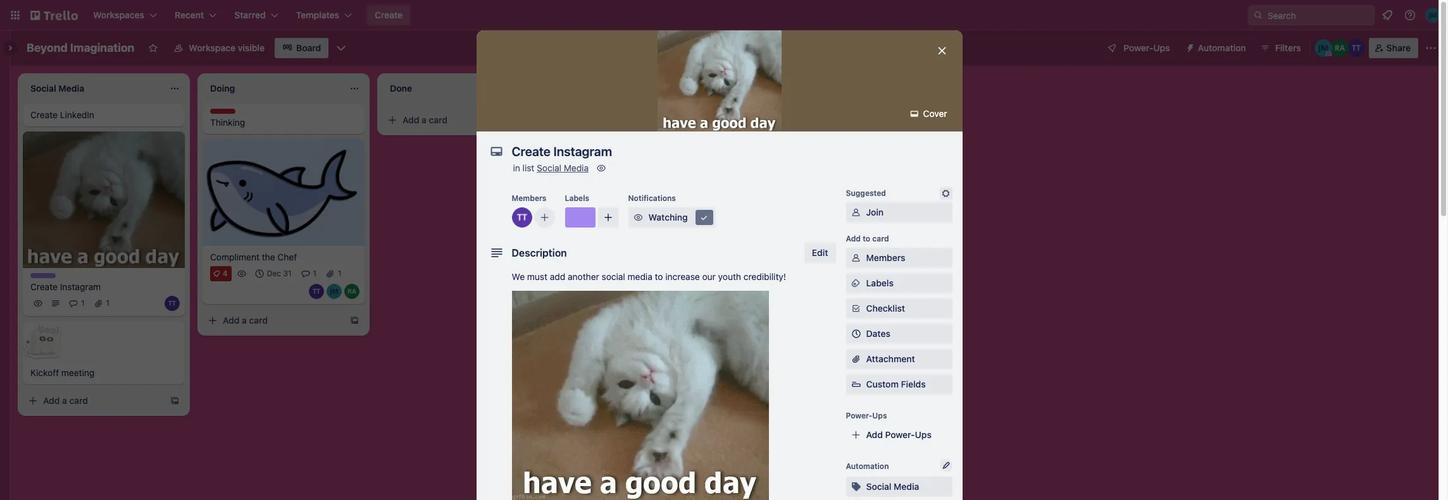 Task type: vqa. For each thing, say whether or not it's contained in the screenshot.
leftmost Social
yes



Task type: describe. For each thing, give the bounding box(es) containing it.
ups inside button
[[1154, 42, 1170, 53]]

add a card for create from template… icon
[[43, 396, 88, 407]]

workspace visible button
[[166, 38, 272, 58]]

1 horizontal spatial ups
[[915, 430, 932, 441]]

1 horizontal spatial power-
[[885, 430, 915, 441]]

Dec 31 checkbox
[[252, 266, 295, 282]]

ruby anderson (rubyanderson7) image
[[1331, 39, 1349, 57]]

youth
[[718, 272, 741, 282]]

add a card button for create from template… icon
[[23, 392, 165, 412]]

add members to card image
[[540, 211, 550, 224]]

edit button
[[805, 243, 836, 263]]

instagram
[[60, 282, 101, 293]]

0 notifications image
[[1380, 8, 1395, 23]]

filters
[[1276, 42, 1302, 53]]

add power-ups link
[[846, 425, 953, 446]]

jeremy miller (jeremymiller198) image
[[1315, 39, 1333, 57]]

Search field
[[1264, 6, 1375, 25]]

board
[[296, 42, 321, 53]]

0 horizontal spatial color: purple, title: none image
[[30, 274, 56, 279]]

dates
[[866, 329, 891, 339]]

linkedin
[[60, 110, 94, 120]]

0 vertical spatial jeremy miller (jeremymiller198) image
[[1426, 8, 1441, 23]]

kickoff
[[30, 368, 59, 379]]

1 horizontal spatial to
[[863, 234, 871, 244]]

custom fields button
[[846, 379, 953, 391]]

create button
[[367, 5, 410, 25]]

labels link
[[846, 274, 953, 294]]

increase
[[666, 272, 700, 282]]

kickoff meeting
[[30, 368, 95, 379]]

beyond imagination
[[27, 41, 134, 54]]

list
[[523, 163, 535, 173]]

credibility!
[[744, 272, 786, 282]]

compliment the chef link
[[210, 251, 357, 264]]

power-ups button
[[1099, 38, 1178, 58]]

share
[[1387, 42, 1411, 53]]

sm image inside checklist link
[[850, 303, 863, 315]]

watching button
[[628, 208, 716, 228]]

sm image inside cover "link"
[[908, 108, 921, 120]]

create for create linkedin
[[30, 110, 58, 120]]

cover link
[[905, 104, 955, 124]]

create instagram
[[30, 282, 101, 293]]

description
[[512, 248, 567, 259]]

custom fields
[[866, 379, 926, 390]]

primary element
[[0, 0, 1449, 30]]

compliment the chef
[[210, 252, 297, 263]]

sm image for members
[[850, 252, 863, 265]]

create instagram link
[[30, 281, 177, 294]]

add a card for create from template… image
[[223, 315, 268, 326]]

attachment
[[866, 354, 915, 365]]

meeting
[[61, 368, 95, 379]]

workspace
[[189, 42, 236, 53]]

join
[[866, 207, 884, 218]]

1 vertical spatial power-
[[846, 412, 873, 421]]

dec 31
[[267, 269, 292, 278]]

add a card button for create from template… image
[[203, 311, 344, 331]]

must
[[527, 272, 548, 282]]

0 horizontal spatial members
[[512, 194, 547, 203]]

thinking link
[[210, 116, 357, 129]]

0 vertical spatial media
[[564, 163, 589, 173]]

31
[[283, 269, 292, 278]]

in list social media
[[513, 163, 589, 173]]

social media button
[[846, 477, 953, 498]]

0 horizontal spatial social
[[537, 163, 562, 173]]

0 horizontal spatial jeremy miller (jeremymiller198) image
[[327, 284, 342, 299]]

beyond
[[27, 41, 68, 54]]

sm image inside social media button
[[850, 481, 863, 494]]

sm image for automation
[[1180, 38, 1198, 56]]

suggested
[[846, 189, 886, 198]]

color: bold red, title: "thoughts" element
[[210, 109, 245, 118]]

back to home image
[[30, 5, 78, 25]]

create from template… image
[[170, 397, 180, 407]]

social media
[[866, 482, 919, 493]]

0 horizontal spatial to
[[655, 272, 663, 282]]

workspace visible
[[189, 42, 265, 53]]

create linkedin
[[30, 110, 94, 120]]



Task type: locate. For each thing, give the bounding box(es) containing it.
power- inside button
[[1124, 42, 1154, 53]]

0 vertical spatial members
[[512, 194, 547, 203]]

2 horizontal spatial add a card
[[403, 115, 448, 125]]

1 horizontal spatial a
[[242, 315, 247, 326]]

a for create from template… image
[[242, 315, 247, 326]]

1 vertical spatial labels
[[866, 278, 894, 289]]

2 horizontal spatial add a card button
[[382, 110, 524, 130]]

1 horizontal spatial automation
[[1198, 42, 1246, 53]]

0 vertical spatial labels
[[565, 194, 590, 203]]

sm image inside automation button
[[1180, 38, 1198, 56]]

add
[[550, 272, 566, 282]]

1 vertical spatial color: purple, title: none image
[[30, 274, 56, 279]]

0 horizontal spatial ups
[[873, 412, 887, 421]]

media inside button
[[894, 482, 919, 493]]

social media link
[[537, 163, 589, 173]]

members up add members to card image at the left top of page
[[512, 194, 547, 203]]

show menu image
[[1425, 42, 1438, 54]]

2 vertical spatial a
[[62, 396, 67, 407]]

automation
[[1198, 42, 1246, 53], [846, 462, 889, 472]]

0 horizontal spatial add a card button
[[23, 392, 165, 412]]

to right 'media'
[[655, 272, 663, 282]]

our
[[702, 272, 716, 282]]

1 horizontal spatial members
[[866, 253, 906, 263]]

2 vertical spatial power-
[[885, 430, 915, 441]]

2 vertical spatial create
[[30, 282, 58, 293]]

imagination
[[70, 41, 134, 54]]

0 vertical spatial ups
[[1154, 42, 1170, 53]]

0 horizontal spatial automation
[[846, 462, 889, 472]]

sm image for labels
[[850, 277, 863, 290]]

0 vertical spatial to
[[863, 234, 871, 244]]

checklist
[[866, 303, 905, 314]]

automation button
[[1180, 38, 1254, 58]]

None text field
[[506, 141, 923, 163]]

add power-ups
[[866, 430, 932, 441]]

jeremy miller (jeremymiller198) image right open information menu icon
[[1426, 8, 1441, 23]]

social down add power-ups link
[[866, 482, 892, 493]]

ups
[[1154, 42, 1170, 53], [873, 412, 887, 421], [915, 430, 932, 441]]

0 horizontal spatial add a card
[[43, 396, 88, 407]]

1 horizontal spatial social
[[866, 482, 892, 493]]

0 horizontal spatial power-ups
[[846, 412, 887, 421]]

0 vertical spatial add a card button
[[382, 110, 524, 130]]

media
[[564, 163, 589, 173], [894, 482, 919, 493]]

sm image inside join link
[[850, 206, 863, 219]]

1 vertical spatial power-ups
[[846, 412, 887, 421]]

join link
[[846, 203, 953, 223]]

kickoff meeting link
[[30, 367, 177, 380]]

create for create instagram
[[30, 282, 58, 293]]

0 vertical spatial a
[[422, 115, 427, 125]]

ruby anderson (rubyanderson7) image
[[344, 284, 360, 299]]

automation inside automation button
[[1198, 42, 1246, 53]]

jeremy miller (jeremymiller198) image left ruby anderson (rubyanderson7) icon
[[327, 284, 342, 299]]

add
[[403, 115, 419, 125], [846, 234, 861, 244], [223, 315, 240, 326], [43, 396, 60, 407], [866, 430, 883, 441]]

members
[[512, 194, 547, 203], [866, 253, 906, 263]]

0 vertical spatial power-ups
[[1124, 42, 1170, 53]]

2 horizontal spatial ups
[[1154, 42, 1170, 53]]

labels
[[565, 194, 590, 203], [866, 278, 894, 289]]

1 vertical spatial members
[[866, 253, 906, 263]]

0 vertical spatial social
[[537, 163, 562, 173]]

automation left filters button
[[1198, 42, 1246, 53]]

a
[[422, 115, 427, 125], [242, 315, 247, 326], [62, 396, 67, 407]]

edit
[[812, 248, 828, 258]]

0 horizontal spatial power-
[[846, 412, 873, 421]]

2 horizontal spatial a
[[422, 115, 427, 125]]

create inside button
[[375, 9, 403, 20]]

customize views image
[[335, 42, 348, 54]]

0 vertical spatial automation
[[1198, 42, 1246, 53]]

1 vertical spatial to
[[655, 272, 663, 282]]

social right list
[[537, 163, 562, 173]]

board link
[[275, 38, 329, 58]]

sm image
[[1180, 38, 1198, 56], [632, 211, 645, 224], [850, 252, 863, 265], [850, 277, 863, 290]]

0 vertical spatial color: purple, title: none image
[[565, 208, 595, 228]]

ups left automation button
[[1154, 42, 1170, 53]]

we must add another social media to increase our youth credibility!
[[512, 272, 786, 282]]

1 horizontal spatial labels
[[866, 278, 894, 289]]

social
[[602, 272, 625, 282]]

attachment button
[[846, 349, 953, 370]]

dec
[[267, 269, 281, 278]]

labels down social media link
[[565, 194, 590, 203]]

Board name text field
[[20, 38, 141, 58]]

create
[[375, 9, 403, 20], [30, 110, 58, 120], [30, 282, 58, 293]]

1 vertical spatial social
[[866, 482, 892, 493]]

labels up checklist at the bottom right of page
[[866, 278, 894, 289]]

color: purple, title: none image up create instagram
[[30, 274, 56, 279]]

thinking
[[210, 117, 245, 128]]

thoughts thinking
[[210, 109, 245, 128]]

we
[[512, 272, 525, 282]]

create linkedin link
[[30, 109, 177, 122]]

1 vertical spatial automation
[[846, 462, 889, 472]]

filters button
[[1257, 38, 1305, 58]]

labels inside "link"
[[866, 278, 894, 289]]

1 vertical spatial create
[[30, 110, 58, 120]]

create from template… image
[[349, 316, 360, 326]]

open information menu image
[[1404, 9, 1417, 22]]

search image
[[1254, 10, 1264, 20]]

to down 'join'
[[863, 234, 871, 244]]

ups down fields
[[915, 430, 932, 441]]

1
[[313, 269, 317, 278], [338, 269, 342, 278], [81, 299, 85, 309], [106, 299, 110, 309]]

a for create from template… icon
[[62, 396, 67, 407]]

watching
[[649, 212, 688, 223]]

thoughts
[[210, 109, 245, 118]]

1 horizontal spatial media
[[894, 482, 919, 493]]

notifications
[[628, 194, 676, 203]]

2 horizontal spatial power-
[[1124, 42, 1154, 53]]

sm image inside labels "link"
[[850, 277, 863, 290]]

custom
[[866, 379, 899, 390]]

sm image inside watching button
[[698, 211, 711, 224]]

members down add to card at right
[[866, 253, 906, 263]]

terry turtle (terryturtle) image
[[1348, 39, 1365, 57], [512, 208, 532, 228], [309, 284, 324, 299], [165, 297, 180, 312]]

0 vertical spatial power-
[[1124, 42, 1154, 53]]

social inside button
[[866, 482, 892, 493]]

0 horizontal spatial media
[[564, 163, 589, 173]]

add a card
[[403, 115, 448, 125], [223, 315, 268, 326], [43, 396, 88, 407]]

add to card
[[846, 234, 889, 244]]

power-ups
[[1124, 42, 1170, 53], [846, 412, 887, 421]]

power-
[[1124, 42, 1154, 53], [846, 412, 873, 421], [885, 430, 915, 441]]

1 horizontal spatial add a card button
[[203, 311, 344, 331]]

social
[[537, 163, 562, 173], [866, 482, 892, 493]]

ups up add power-ups
[[873, 412, 887, 421]]

0 vertical spatial create
[[375, 9, 403, 20]]

jeremy miller (jeremymiller198) image
[[1426, 8, 1441, 23], [327, 284, 342, 299]]

fields
[[901, 379, 926, 390]]

members inside "link"
[[866, 253, 906, 263]]

members link
[[846, 248, 953, 268]]

1 horizontal spatial color: purple, title: none image
[[565, 208, 595, 228]]

sm image
[[908, 108, 921, 120], [595, 162, 608, 175], [940, 187, 953, 200], [850, 206, 863, 219], [698, 211, 711, 224], [850, 303, 863, 315], [850, 481, 863, 494]]

have\_a\_good\_day.gif image
[[512, 291, 769, 501]]

0 horizontal spatial a
[[62, 396, 67, 407]]

compliment
[[210, 252, 260, 263]]

dates button
[[846, 324, 953, 344]]

1 horizontal spatial add a card
[[223, 315, 268, 326]]

star or unstar board image
[[148, 43, 159, 53]]

visible
[[238, 42, 265, 53]]

1 vertical spatial add a card
[[223, 315, 268, 326]]

0 vertical spatial add a card
[[403, 115, 448, 125]]

add a card button
[[382, 110, 524, 130], [203, 311, 344, 331], [23, 392, 165, 412]]

1 vertical spatial ups
[[873, 412, 887, 421]]

1 horizontal spatial power-ups
[[1124, 42, 1170, 53]]

the
[[262, 252, 275, 263]]

color: purple, title: none image right add members to card image at the left top of page
[[565, 208, 595, 228]]

share button
[[1369, 38, 1419, 58]]

sm image for watching
[[632, 211, 645, 224]]

chef
[[278, 252, 297, 263]]

create for create
[[375, 9, 403, 20]]

2 vertical spatial add a card button
[[23, 392, 165, 412]]

media
[[628, 272, 653, 282]]

4
[[223, 269, 228, 278]]

power-ups inside button
[[1124, 42, 1170, 53]]

to
[[863, 234, 871, 244], [655, 272, 663, 282]]

0 horizontal spatial labels
[[565, 194, 590, 203]]

media down add power-ups link
[[894, 482, 919, 493]]

in
[[513, 163, 520, 173]]

sm image inside members "link"
[[850, 252, 863, 265]]

checklist link
[[846, 299, 953, 319]]

card
[[429, 115, 448, 125], [873, 234, 889, 244], [249, 315, 268, 326], [69, 396, 88, 407]]

1 vertical spatial a
[[242, 315, 247, 326]]

1 horizontal spatial jeremy miller (jeremymiller198) image
[[1426, 8, 1441, 23]]

sm image inside watching button
[[632, 211, 645, 224]]

2 vertical spatial ups
[[915, 430, 932, 441]]

2 vertical spatial add a card
[[43, 396, 88, 407]]

1 vertical spatial media
[[894, 482, 919, 493]]

color: purple, title: none image
[[565, 208, 595, 228], [30, 274, 56, 279]]

1 vertical spatial add a card button
[[203, 311, 344, 331]]

automation up social media
[[846, 462, 889, 472]]

media right list
[[564, 163, 589, 173]]

1 vertical spatial jeremy miller (jeremymiller198) image
[[327, 284, 342, 299]]

another
[[568, 272, 599, 282]]

cover
[[921, 108, 947, 119]]



